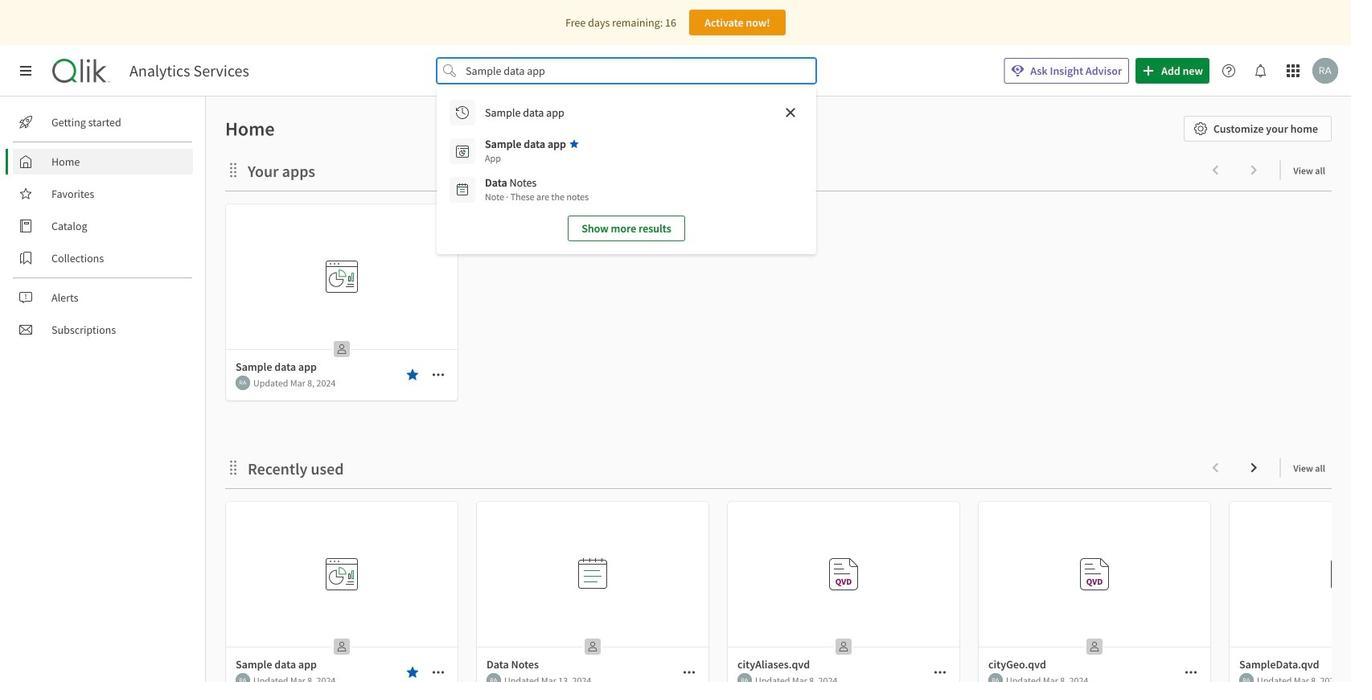 Task type: vqa. For each thing, say whether or not it's contained in the screenshot.
Navigation pane Element
yes



Task type: locate. For each thing, give the bounding box(es) containing it.
remove from favorites image
[[406, 368, 419, 381]]

ruby anderson element
[[236, 376, 250, 390], [236, 673, 250, 682], [487, 673, 501, 682], [738, 673, 752, 682], [989, 673, 1003, 682], [1240, 673, 1254, 682]]

ruby anderson image
[[236, 376, 250, 390], [738, 673, 752, 682], [989, 673, 1003, 682], [1240, 673, 1254, 682]]

0 horizontal spatial more actions image
[[432, 666, 445, 679]]

2 horizontal spatial more actions image
[[934, 666, 947, 679]]

list box
[[443, 93, 810, 248]]

move collection image
[[225, 460, 241, 476]]

sample data app element
[[485, 137, 566, 151]]

1 more actions image from the left
[[432, 666, 445, 679]]

1 horizontal spatial more actions image
[[683, 666, 696, 679]]

more actions image
[[432, 368, 445, 381]]

ruby anderson image
[[1313, 58, 1339, 84], [236, 673, 250, 682], [487, 673, 501, 682]]

analytics services element
[[130, 61, 249, 80]]

main content
[[200, 97, 1352, 682]]

2 more actions image from the left
[[683, 666, 696, 679]]

remove from favorites image
[[406, 666, 419, 679]]

more actions image
[[432, 666, 445, 679], [683, 666, 696, 679], [934, 666, 947, 679]]



Task type: describe. For each thing, give the bounding box(es) containing it.
3 more actions image from the left
[[934, 666, 947, 679]]

close sidebar menu image
[[19, 64, 32, 77]]

navigation pane element
[[0, 103, 205, 349]]

Search for content text field
[[463, 58, 791, 84]]

move collection image
[[225, 162, 241, 178]]

0 horizontal spatial ruby anderson image
[[236, 673, 250, 682]]

these are the notes element
[[485, 190, 589, 204]]

2 horizontal spatial ruby anderson image
[[1313, 58, 1339, 84]]

1 horizontal spatial ruby anderson image
[[487, 673, 501, 682]]



